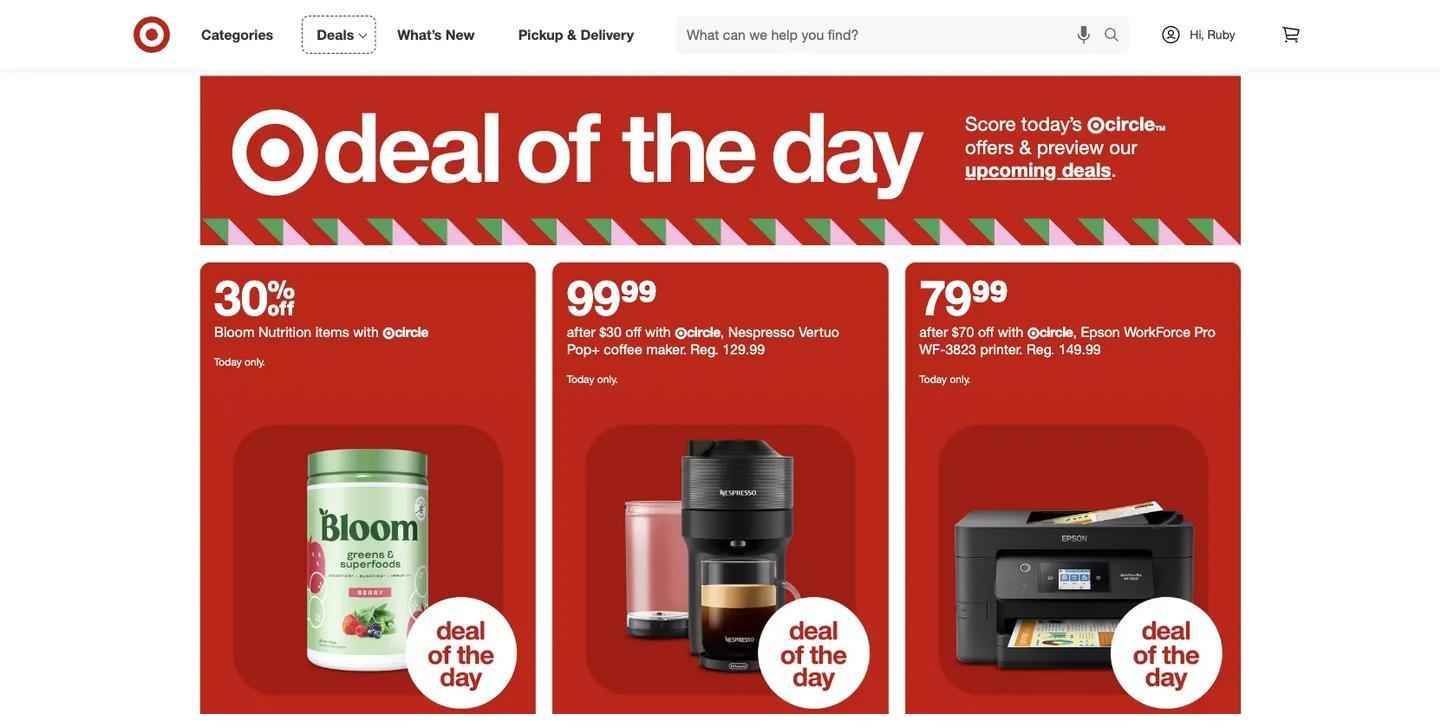Task type: describe. For each thing, give the bounding box(es) containing it.
tm
[[1155, 124, 1166, 132]]

, epson workforce pro wf-3823 printer. reg. 149.99
[[919, 324, 1216, 358]]

categories link
[[186, 16, 295, 54]]

hi, ruby
[[1190, 27, 1235, 42]]

.
[[1111, 158, 1117, 182]]

99 for 99
[[620, 268, 657, 327]]

today only. for 79 99
[[919, 373, 970, 386]]

epson
[[1081, 324, 1120, 341]]

pop+ coffee
[[567, 341, 642, 358]]

reg. inside , nespresso vertuo pop+ coffee maker. reg. 129.99
[[691, 341, 719, 358]]

score
[[965, 111, 1016, 135]]

0 horizontal spatial only.
[[245, 355, 265, 368]]

printer.
[[980, 341, 1023, 358]]

off for 99
[[625, 324, 641, 341]]

target deal of the day image for after $30 off with
[[553, 393, 888, 715]]

after for 99
[[567, 324, 595, 341]]

target deal of the day image for after $70 off with
[[906, 393, 1241, 715]]

upcoming
[[965, 158, 1057, 182]]

new
[[446, 26, 475, 43]]

after for 79
[[919, 324, 948, 341]]

vertuo
[[799, 324, 839, 341]]

$70
[[952, 324, 974, 341]]

, nespresso vertuo pop+ coffee maker. reg. 129.99
[[567, 324, 839, 358]]

◎
[[1087, 115, 1105, 134]]

preview
[[1037, 135, 1104, 158]]

circle for bloom nutrition items with
[[395, 324, 428, 341]]

30
[[214, 268, 295, 327]]

circle for after $70 off with
[[1039, 324, 1073, 341]]

only. for 79
[[950, 373, 970, 386]]

with for 99
[[645, 324, 671, 341]]

pickup
[[518, 26, 563, 43]]

wf-
[[919, 341, 946, 358]]

search button
[[1096, 16, 1138, 57]]

today for 79
[[919, 373, 947, 386]]

129.99
[[722, 341, 765, 358]]

& inside score today's ◎ circle tm offers & preview our upcoming deals .
[[1019, 135, 1031, 158]]

today's
[[1021, 111, 1082, 135]]

circle inside score today's ◎ circle tm offers & preview our upcoming deals .
[[1105, 111, 1155, 135]]

nutrition
[[259, 324, 311, 341]]

3823
[[945, 341, 976, 358]]

1 99 from the left
[[567, 268, 620, 327]]

149.99
[[1059, 341, 1101, 358]]

today only. for 99 99
[[567, 373, 618, 386]]

, for 99 99
[[720, 324, 724, 341]]

categories
[[201, 26, 273, 43]]

pro
[[1194, 324, 1216, 341]]

items
[[315, 324, 349, 341]]

deals
[[317, 26, 354, 43]]

score today's ◎ circle tm offers & preview our upcoming deals .
[[965, 111, 1166, 182]]

nespresso
[[728, 324, 795, 341]]



Task type: vqa. For each thing, say whether or not it's contained in the screenshot.
Nature
no



Task type: locate. For each thing, give the bounding box(es) containing it.
0 horizontal spatial off
[[625, 324, 641, 341]]

, inside , nespresso vertuo pop+ coffee maker. reg. 129.99
[[720, 324, 724, 341]]

, for 79 99
[[1073, 324, 1077, 341]]

with for 79
[[998, 324, 1024, 341]]

99 up maker.
[[620, 268, 657, 327]]

offers
[[965, 135, 1014, 158]]

bloom
[[214, 324, 255, 341]]

2 99 from the left
[[620, 268, 657, 327]]

today down bloom
[[214, 355, 242, 368]]

$30
[[599, 324, 622, 341]]

1 horizontal spatial off
[[978, 324, 994, 341]]

0 horizontal spatial after
[[567, 324, 595, 341]]

after $30 off with
[[567, 324, 675, 341]]

&
[[567, 26, 577, 43], [1019, 135, 1031, 158]]

what's
[[397, 26, 442, 43]]

circle right items
[[395, 324, 428, 341]]

99 up "printer."
[[972, 268, 1008, 327]]

ruby
[[1207, 27, 1235, 42]]

reg. inside , epson workforce pro wf-3823 printer. reg. 149.99
[[1027, 341, 1055, 358]]

only. for 99
[[597, 373, 618, 386]]

reg.
[[691, 341, 719, 358], [1027, 341, 1055, 358]]

79 99
[[919, 268, 1008, 327]]

today only. down pop+ coffee
[[567, 373, 618, 386]]

reg. left 149.99
[[1027, 341, 1055, 358]]

, up 129.99
[[720, 324, 724, 341]]

1 reg. from the left
[[691, 341, 719, 358]]

target deal of the day image
[[200, 76, 1241, 245], [906, 393, 1241, 715], [200, 393, 536, 715], [553, 393, 888, 715]]

with
[[353, 324, 379, 341], [645, 324, 671, 341], [998, 324, 1024, 341]]

0 horizontal spatial reg.
[[691, 341, 719, 358]]

1 horizontal spatial today
[[567, 373, 594, 386]]

target image
[[613, 12, 669, 69]]

What can we help you find? suggestions appear below search field
[[676, 16, 1108, 54]]

1 horizontal spatial &
[[1019, 135, 1031, 158]]

2 with from the left
[[645, 324, 671, 341]]

0 horizontal spatial today only.
[[214, 355, 265, 368]]

today only. down wf-
[[919, 373, 970, 386]]

search
[[1096, 28, 1138, 45]]

0 horizontal spatial today
[[214, 355, 242, 368]]

1 off from the left
[[625, 324, 641, 341]]

1 horizontal spatial ,
[[1073, 324, 1077, 341]]

pickup & delivery
[[518, 26, 634, 43]]

today
[[214, 355, 242, 368], [567, 373, 594, 386], [919, 373, 947, 386]]

after up pop+ coffee
[[567, 324, 595, 341]]

workforce
[[1124, 324, 1191, 341]]

only. down pop+ coffee
[[597, 373, 618, 386]]

today only.
[[214, 355, 265, 368], [567, 373, 618, 386], [919, 373, 970, 386]]

1 horizontal spatial only.
[[597, 373, 618, 386]]

0 vertical spatial &
[[567, 26, 577, 43]]

& right offers
[[1019, 135, 1031, 158]]

pickup & delivery link
[[503, 16, 656, 54]]

2 horizontal spatial today
[[919, 373, 947, 386]]

only. down 3823
[[950, 373, 970, 386]]

delivery
[[580, 26, 634, 43]]

with right items
[[353, 324, 379, 341]]

99 up pop+ coffee
[[567, 268, 620, 327]]

79
[[919, 268, 972, 327]]

circle up 149.99
[[1039, 324, 1073, 341]]

2 horizontal spatial with
[[998, 324, 1024, 341]]

today for 99
[[567, 373, 594, 386]]

only. down bloom
[[245, 355, 265, 368]]

deals link
[[302, 16, 376, 54]]

off
[[625, 324, 641, 341], [978, 324, 994, 341]]

, inside , epson workforce pro wf-3823 printer. reg. 149.99
[[1073, 324, 1077, 341]]

2 off from the left
[[978, 324, 994, 341]]

1 horizontal spatial with
[[645, 324, 671, 341]]

reg. right maker.
[[691, 341, 719, 358]]

today down wf-
[[919, 373, 947, 386]]

1 horizontal spatial reg.
[[1027, 341, 1055, 358]]

with up "printer."
[[998, 324, 1024, 341]]

2 horizontal spatial only.
[[950, 373, 970, 386]]

target deal of the day image for bloom nutrition items with
[[200, 393, 536, 715]]

circle
[[1105, 111, 1155, 135], [395, 324, 428, 341], [687, 324, 720, 341], [1039, 324, 1073, 341]]

,
[[720, 324, 724, 341], [1073, 324, 1077, 341]]

deals
[[1062, 158, 1111, 182]]

after
[[567, 324, 595, 341], [919, 324, 948, 341]]

0 horizontal spatial &
[[567, 26, 577, 43]]

2 reg. from the left
[[1027, 341, 1055, 358]]

1 horizontal spatial today only.
[[567, 373, 618, 386]]

with up maker.
[[645, 324, 671, 341]]

2 horizontal spatial today only.
[[919, 373, 970, 386]]

3 with from the left
[[998, 324, 1024, 341]]

99 for 79
[[972, 268, 1008, 327]]

99 99
[[567, 268, 657, 327]]

what's new
[[397, 26, 475, 43]]

maker.
[[646, 341, 687, 358]]

circle left nespresso
[[687, 324, 720, 341]]

off right $70
[[978, 324, 994, 341]]

1 vertical spatial &
[[1019, 135, 1031, 158]]

0 horizontal spatial ,
[[720, 324, 724, 341]]

2 , from the left
[[1073, 324, 1077, 341]]

off right $30
[[625, 324, 641, 341]]

& right pickup
[[567, 26, 577, 43]]

circle for after $30 off with
[[687, 324, 720, 341]]

today down pop+ coffee
[[567, 373, 594, 386]]

1 , from the left
[[720, 324, 724, 341]]

circle up .
[[1105, 111, 1155, 135]]

what's new link
[[383, 16, 497, 54]]

off for 79
[[978, 324, 994, 341]]

our
[[1109, 135, 1138, 158]]

1 after from the left
[[567, 324, 595, 341]]

bloom nutrition items with
[[214, 324, 383, 341]]

only.
[[245, 355, 265, 368], [597, 373, 618, 386], [950, 373, 970, 386]]

after up wf-
[[919, 324, 948, 341]]

hi,
[[1190, 27, 1204, 42]]

, up 149.99
[[1073, 324, 1077, 341]]

2 after from the left
[[919, 324, 948, 341]]

1 horizontal spatial after
[[919, 324, 948, 341]]

99
[[567, 268, 620, 327], [620, 268, 657, 327], [972, 268, 1008, 327]]

today only. down bloom
[[214, 355, 265, 368]]

0 horizontal spatial with
[[353, 324, 379, 341]]

3 99 from the left
[[972, 268, 1008, 327]]

1 with from the left
[[353, 324, 379, 341]]

after $70 off with
[[919, 324, 1027, 341]]



